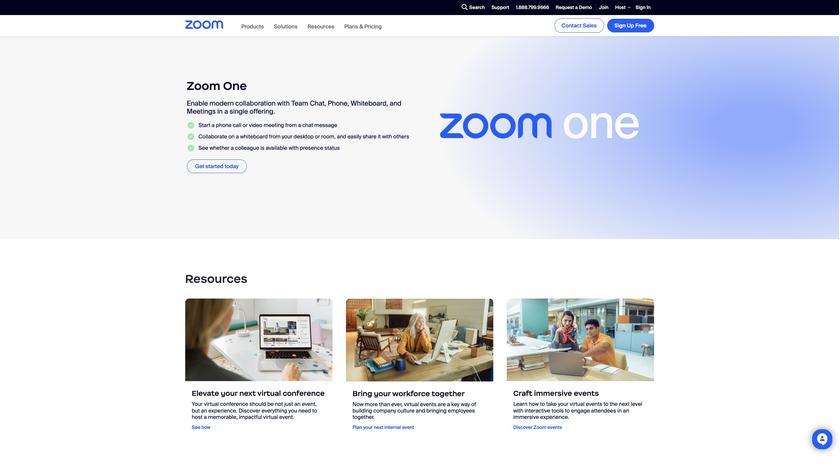Task type: describe. For each thing, give the bounding box(es) containing it.
available
[[266, 145, 287, 152]]

single
[[230, 107, 248, 116]]

now
[[353, 402, 364, 409]]

a left demo
[[575, 4, 578, 10]]

1.888.799.9666 link
[[513, 0, 552, 15]]

contact sales link
[[555, 18, 604, 33]]

chat
[[302, 122, 313, 129]]

elevate
[[192, 390, 219, 399]]

search
[[469, 4, 485, 11]]

next inside craft immersive events learn how to take your virtual events to the next level with interactive tools to engage attendees in an immersive experience.
[[619, 401, 630, 409]]

on
[[228, 133, 235, 140]]

in
[[647, 4, 651, 10]]

colleague
[[235, 145, 259, 152]]

a left the chat
[[298, 122, 301, 129]]

and inside enable modern collaboration with team chat, phone, whiteboard, and meetings in a single offering.
[[390, 99, 401, 108]]

bring your workforce together now more than ever, virtual events are a key way of building company culture and bringing employees together.
[[353, 390, 476, 422]]

with inside craft immersive events learn how to take your virtual events to the next level with interactive tools to engage attendees in an immersive experience.
[[513, 408, 523, 415]]

than
[[379, 402, 390, 409]]

with down the desktop
[[289, 145, 299, 152]]

a right 'on'
[[236, 133, 239, 140]]

started
[[205, 163, 223, 170]]

of
[[471, 402, 476, 409]]

see whether a colleague is available with presence status
[[198, 145, 340, 152]]

tools
[[552, 408, 564, 415]]

1 horizontal spatial from
[[285, 122, 297, 129]]

with right it
[[382, 133, 392, 140]]

a inside elevate your next virtual conference your virtual conference should be not just an event, but an experience. discover everything you need to host a memorable, impactful virtual event.
[[204, 414, 207, 421]]

0 vertical spatial immersive
[[534, 390, 572, 399]]

sales
[[583, 22, 597, 29]]

get started today link
[[187, 160, 247, 174]]

craft immersive events image
[[507, 299, 654, 382]]

bringing
[[426, 408, 447, 415]]

plans & pricing
[[344, 23, 382, 30]]

message
[[315, 122, 337, 129]]

it
[[378, 133, 381, 140]]

whether
[[210, 145, 230, 152]]

the
[[610, 401, 618, 409]]

events down tools
[[548, 425, 562, 431]]

need
[[298, 408, 311, 415]]

whiteboard
[[240, 133, 268, 140]]

are
[[438, 402, 446, 409]]

culture
[[398, 408, 415, 415]]

resources button
[[308, 23, 334, 30]]

&
[[359, 23, 363, 30]]

see for see how
[[192, 425, 200, 431]]

request a demo link
[[552, 0, 596, 15]]

chat,
[[310, 99, 326, 108]]

you
[[289, 408, 297, 415]]

interactive
[[525, 408, 550, 415]]

host
[[615, 4, 626, 10]]

get
[[195, 163, 204, 170]]

virtual up be
[[257, 390, 281, 399]]

easily
[[348, 133, 361, 140]]

is
[[260, 145, 265, 152]]

contact
[[562, 22, 582, 29]]

craft
[[513, 390, 532, 399]]

event,
[[302, 401, 317, 409]]

virtual down elevate
[[204, 401, 219, 409]]

impactful
[[239, 414, 262, 421]]

plan
[[353, 425, 362, 431]]

meeting
[[264, 122, 284, 129]]

to right tools
[[565, 408, 570, 415]]

plans & pricing link
[[344, 23, 382, 30]]

demo
[[579, 4, 592, 10]]

phone
[[216, 122, 232, 129]]

in inside craft immersive events learn how to take your virtual events to the next level with interactive tools to engage attendees in an immersive experience.
[[617, 408, 622, 415]]

pricing
[[364, 23, 382, 30]]

room,
[[321, 133, 336, 140]]

your
[[192, 401, 203, 409]]

get started today
[[195, 163, 239, 170]]

level
[[631, 401, 642, 409]]

1 vertical spatial conference
[[220, 401, 248, 409]]

1.888.799.9666
[[516, 4, 549, 10]]

your for now
[[374, 390, 391, 399]]

1 horizontal spatial conference
[[283, 390, 325, 399]]

join link
[[596, 0, 612, 15]]

a inside enable modern collaboration with team chat, phone, whiteboard, and meetings in a single offering.
[[224, 107, 228, 116]]

building
[[353, 408, 372, 415]]

to left the
[[604, 401, 609, 409]]

more
[[365, 402, 378, 409]]

desktop
[[294, 133, 314, 140]]

be
[[267, 401, 274, 409]]

request a demo
[[556, 4, 592, 10]]

next for event
[[374, 425, 383, 431]]

event
[[402, 425, 414, 431]]

search image
[[462, 4, 468, 10]]

video
[[249, 122, 262, 129]]

call
[[233, 122, 241, 129]]

to inside elevate your next virtual conference your virtual conference should be not just an event, but an experience. discover everything you need to host a memorable, impactful virtual event.
[[312, 408, 317, 415]]

next for conference
[[239, 390, 256, 399]]

solutions
[[274, 23, 298, 30]]

experience. inside elevate your next virtual conference your virtual conference should be not just an event, but an experience. discover everything you need to host a memorable, impactful virtual event.
[[208, 408, 237, 415]]

events up the engage
[[574, 390, 599, 399]]

host button
[[612, 0, 632, 15]]

others
[[393, 133, 409, 140]]

take
[[546, 401, 557, 409]]

enable modern collaboration with team chat, phone, whiteboard, and meetings in a single offering.
[[187, 99, 401, 116]]

contact sales
[[562, 22, 597, 29]]

1 horizontal spatial or
[[315, 133, 320, 140]]

collaborate
[[198, 133, 227, 140]]

sign for sign up free
[[615, 22, 626, 29]]

discover zoom events
[[513, 425, 562, 431]]

a inside bring your workforce together now more than ever, virtual events are a key way of building company culture and bringing employees together.
[[447, 402, 450, 409]]

engage
[[571, 408, 590, 415]]



Task type: vqa. For each thing, say whether or not it's contained in the screenshot.


Task type: locate. For each thing, give the bounding box(es) containing it.
just
[[284, 401, 293, 409]]

how right learn
[[529, 401, 539, 409]]

your right plan
[[363, 425, 373, 431]]

1 horizontal spatial sign
[[636, 4, 646, 10]]

discover down the interactive
[[513, 425, 533, 431]]

start a phone call or video meeting from a chat message
[[198, 122, 337, 129]]

an right but at the bottom left
[[201, 408, 207, 415]]

immersive down learn
[[513, 414, 539, 421]]

your inside elevate your next virtual conference your virtual conference should be not just an event, but an experience. discover everything you need to host a memorable, impactful virtual event.
[[221, 390, 238, 399]]

0 vertical spatial from
[[285, 122, 297, 129]]

a down 'on'
[[231, 145, 234, 152]]

0 horizontal spatial conference
[[220, 401, 248, 409]]

sign up free link
[[607, 19, 654, 32]]

workforce
[[392, 390, 430, 399]]

with
[[277, 99, 290, 108], [382, 133, 392, 140], [289, 145, 299, 152], [513, 408, 523, 415]]

zoom
[[187, 79, 220, 94], [534, 425, 547, 431]]

0 vertical spatial or
[[243, 122, 248, 129]]

0 horizontal spatial or
[[243, 122, 248, 129]]

your for conference
[[221, 390, 238, 399]]

zoom one logo image
[[426, 41, 652, 211]]

immersive up take
[[534, 390, 572, 399]]

and left easily
[[337, 133, 346, 140]]

see down collaborate
[[198, 145, 208, 152]]

virtual right tools
[[570, 401, 585, 409]]

0 horizontal spatial and
[[337, 133, 346, 140]]

virtual inside bring your workforce together now more than ever, virtual events are a key way of building company culture and bringing employees together.
[[404, 402, 419, 409]]

your up than
[[374, 390, 391, 399]]

0 horizontal spatial next
[[239, 390, 256, 399]]

discover
[[239, 408, 260, 415], [513, 425, 533, 431]]

plan your next internal event
[[353, 425, 414, 431]]

1 vertical spatial next
[[619, 401, 630, 409]]

events left the
[[586, 401, 602, 409]]

discover left be
[[239, 408, 260, 415]]

with down craft
[[513, 408, 523, 415]]

1 horizontal spatial and
[[390, 99, 401, 108]]

0 horizontal spatial in
[[217, 107, 223, 116]]

or right call
[[243, 122, 248, 129]]

1 vertical spatial or
[[315, 133, 320, 140]]

bring
[[353, 390, 372, 399]]

1 horizontal spatial next
[[374, 425, 383, 431]]

experience. down take
[[540, 414, 569, 421]]

an right just
[[294, 401, 301, 409]]

enable
[[187, 99, 208, 108]]

sign
[[636, 4, 646, 10], [615, 22, 626, 29]]

sign in link
[[632, 0, 654, 15]]

next left internal
[[374, 425, 383, 431]]

0 horizontal spatial from
[[269, 133, 281, 140]]

how
[[529, 401, 539, 409], [202, 425, 211, 431]]

1 vertical spatial in
[[617, 408, 622, 415]]

should
[[250, 401, 266, 409]]

or
[[243, 122, 248, 129], [315, 133, 320, 140]]

0 vertical spatial see
[[198, 145, 208, 152]]

company
[[373, 408, 396, 415]]

0 vertical spatial discover
[[239, 408, 260, 415]]

0 vertical spatial how
[[529, 401, 539, 409]]

presence
[[300, 145, 323, 152]]

zoom down the interactive
[[534, 425, 547, 431]]

conference up the memorable,
[[220, 401, 248, 409]]

from left the chat
[[285, 122, 297, 129]]

with inside enable modern collaboration with team chat, phone, whiteboard, and meetings in a single offering.
[[277, 99, 290, 108]]

solutions button
[[274, 23, 298, 30]]

experience. inside craft immersive events learn how to take your virtual events to the next level with interactive tools to engage attendees in an immersive experience.
[[540, 414, 569, 421]]

1 vertical spatial from
[[269, 133, 281, 140]]

collaborate on a whiteboard from your desktop or room, and easily share it with others
[[198, 133, 409, 140]]

support link
[[488, 0, 513, 15]]

host
[[192, 414, 203, 421]]

how inside craft immersive events learn how to take your virtual events to the next level with interactive tools to engage attendees in an immersive experience.
[[529, 401, 539, 409]]

together
[[432, 390, 465, 399]]

see how
[[192, 425, 211, 431]]

0 vertical spatial zoom
[[187, 79, 220, 94]]

conference up event,
[[283, 390, 325, 399]]

an inside craft immersive events learn how to take your virtual events to the next level with interactive tools to engage attendees in an immersive experience.
[[623, 408, 629, 415]]

0 vertical spatial sign
[[636, 4, 646, 10]]

virtual down workforce on the bottom
[[404, 402, 419, 409]]

sign left in
[[636, 4, 646, 10]]

plan your next internal event link
[[353, 425, 414, 432]]

free
[[635, 22, 647, 29]]

to left take
[[540, 401, 545, 409]]

0 horizontal spatial resources
[[185, 272, 247, 287]]

your right take
[[558, 401, 569, 409]]

your
[[282, 133, 292, 140], [221, 390, 238, 399], [374, 390, 391, 399], [558, 401, 569, 409], [363, 425, 373, 431]]

bring your workforce together image
[[346, 299, 493, 382]]

zoom logo image
[[185, 20, 223, 29]]

event.
[[279, 414, 294, 421]]

way
[[461, 402, 470, 409]]

key
[[451, 402, 460, 409]]

see down host in the left bottom of the page
[[192, 425, 200, 431]]

virtual down be
[[263, 414, 278, 421]]

with left team
[[277, 99, 290, 108]]

up
[[627, 22, 634, 29]]

your inside bring your workforce together now more than ever, virtual events are a key way of building company culture and bringing employees together.
[[374, 390, 391, 399]]

a right start
[[212, 122, 215, 129]]

2 horizontal spatial an
[[623, 408, 629, 415]]

sign for sign in
[[636, 4, 646, 10]]

events left are
[[420, 402, 437, 409]]

sign in
[[636, 4, 651, 10]]

0 vertical spatial in
[[217, 107, 223, 116]]

memorable,
[[208, 414, 238, 421]]

in up phone
[[217, 107, 223, 116]]

start
[[198, 122, 210, 129]]

your inside craft immersive events learn how to take your virtual events to the next level with interactive tools to engage attendees in an immersive experience.
[[558, 401, 569, 409]]

experience. down elevate
[[208, 408, 237, 415]]

2 vertical spatial and
[[416, 408, 425, 415]]

and right whiteboard,
[[390, 99, 401, 108]]

0 vertical spatial conference
[[283, 390, 325, 399]]

your up available
[[282, 133, 292, 140]]

virtual inside craft immersive events learn how to take your virtual events to the next level with interactive tools to engage attendees in an immersive experience.
[[570, 401, 585, 409]]

or left room,
[[315, 133, 320, 140]]

zoom one
[[187, 79, 247, 94]]

a
[[575, 4, 578, 10], [224, 107, 228, 116], [212, 122, 215, 129], [298, 122, 301, 129], [236, 133, 239, 140], [231, 145, 234, 152], [447, 402, 450, 409], [204, 414, 207, 421]]

in right the attendees
[[617, 408, 622, 415]]

phone,
[[328, 99, 349, 108]]

a right host in the left bottom of the page
[[204, 414, 207, 421]]

1 vertical spatial sign
[[615, 22, 626, 29]]

0 horizontal spatial an
[[201, 408, 207, 415]]

modern
[[210, 99, 234, 108]]

discover zoom events link
[[513, 424, 562, 431]]

offering.
[[250, 107, 275, 116]]

but
[[192, 408, 200, 415]]

see how link
[[192, 424, 211, 431]]

next up should
[[239, 390, 256, 399]]

1 vertical spatial discover
[[513, 425, 533, 431]]

everything
[[262, 408, 287, 415]]

1 vertical spatial how
[[202, 425, 211, 431]]

sign left up
[[615, 22, 626, 29]]

to right need at the bottom left
[[312, 408, 317, 415]]

attendees
[[591, 408, 616, 415]]

employees
[[448, 408, 475, 415]]

1 horizontal spatial an
[[294, 401, 301, 409]]

search image
[[462, 4, 468, 10]]

0 horizontal spatial how
[[202, 425, 211, 431]]

see for see whether a colleague is available with presence status
[[198, 145, 208, 152]]

0 horizontal spatial zoom
[[187, 79, 220, 94]]

an left level
[[623, 408, 629, 415]]

in inside enable modern collaboration with team chat, phone, whiteboard, and meetings in a single offering.
[[217, 107, 223, 116]]

1 horizontal spatial resources
[[308, 23, 334, 30]]

1 vertical spatial zoom
[[534, 425, 547, 431]]

not
[[275, 401, 283, 409]]

next right the
[[619, 401, 630, 409]]

1 horizontal spatial in
[[617, 408, 622, 415]]

craft immersive events learn how to take your virtual events to the next level with interactive tools to engage attendees in an immersive experience.
[[513, 390, 642, 421]]

next
[[239, 390, 256, 399], [619, 401, 630, 409], [374, 425, 383, 431]]

to
[[540, 401, 545, 409], [604, 401, 609, 409], [312, 408, 317, 415], [565, 408, 570, 415]]

a left single
[[224, 107, 228, 116]]

1 vertical spatial immersive
[[513, 414, 539, 421]]

plans
[[344, 23, 358, 30]]

1 horizontal spatial how
[[529, 401, 539, 409]]

None search field
[[437, 2, 460, 13]]

1 horizontal spatial zoom
[[534, 425, 547, 431]]

request
[[556, 4, 574, 10]]

0 vertical spatial next
[[239, 390, 256, 399]]

how down host in the left bottom of the page
[[202, 425, 211, 431]]

0 horizontal spatial discover
[[239, 408, 260, 415]]

learn
[[513, 401, 528, 409]]

see
[[198, 145, 208, 152], [192, 425, 200, 431]]

1 horizontal spatial experience.
[[540, 414, 569, 421]]

conference
[[283, 390, 325, 399], [220, 401, 248, 409]]

1 vertical spatial see
[[192, 425, 200, 431]]

and right culture on the left
[[416, 408, 425, 415]]

a right are
[[447, 402, 450, 409]]

elevate your next virtual conference image
[[185, 299, 333, 382]]

0 horizontal spatial experience.
[[208, 408, 237, 415]]

experience.
[[208, 408, 237, 415], [540, 414, 569, 421]]

2 horizontal spatial and
[[416, 408, 425, 415]]

2 vertical spatial next
[[374, 425, 383, 431]]

collaboration
[[235, 99, 276, 108]]

2 horizontal spatial next
[[619, 401, 630, 409]]

next inside elevate your next virtual conference your virtual conference should be not just an event, but an experience. discover everything you need to host a memorable, impactful virtual event.
[[239, 390, 256, 399]]

discover inside elevate your next virtual conference your virtual conference should be not just an event, but an experience. discover everything you need to host a memorable, impactful virtual event.
[[239, 408, 260, 415]]

1 vertical spatial resources
[[185, 272, 247, 287]]

ever,
[[391, 402, 403, 409]]

0 vertical spatial resources
[[308, 23, 334, 30]]

team
[[291, 99, 308, 108]]

your right elevate
[[221, 390, 238, 399]]

0 vertical spatial and
[[390, 99, 401, 108]]

meetings
[[187, 107, 216, 116]]

products button
[[241, 23, 264, 30]]

status
[[325, 145, 340, 152]]

0 horizontal spatial sign
[[615, 22, 626, 29]]

and inside bring your workforce together now more than ever, virtual events are a key way of building company culture and bringing employees together.
[[416, 408, 425, 415]]

events inside bring your workforce together now more than ever, virtual events are a key way of building company culture and bringing employees together.
[[420, 402, 437, 409]]

your for event
[[363, 425, 373, 431]]

from down meeting
[[269, 133, 281, 140]]

1 horizontal spatial discover
[[513, 425, 533, 431]]

zoom up enable
[[187, 79, 220, 94]]

1 vertical spatial and
[[337, 133, 346, 140]]



